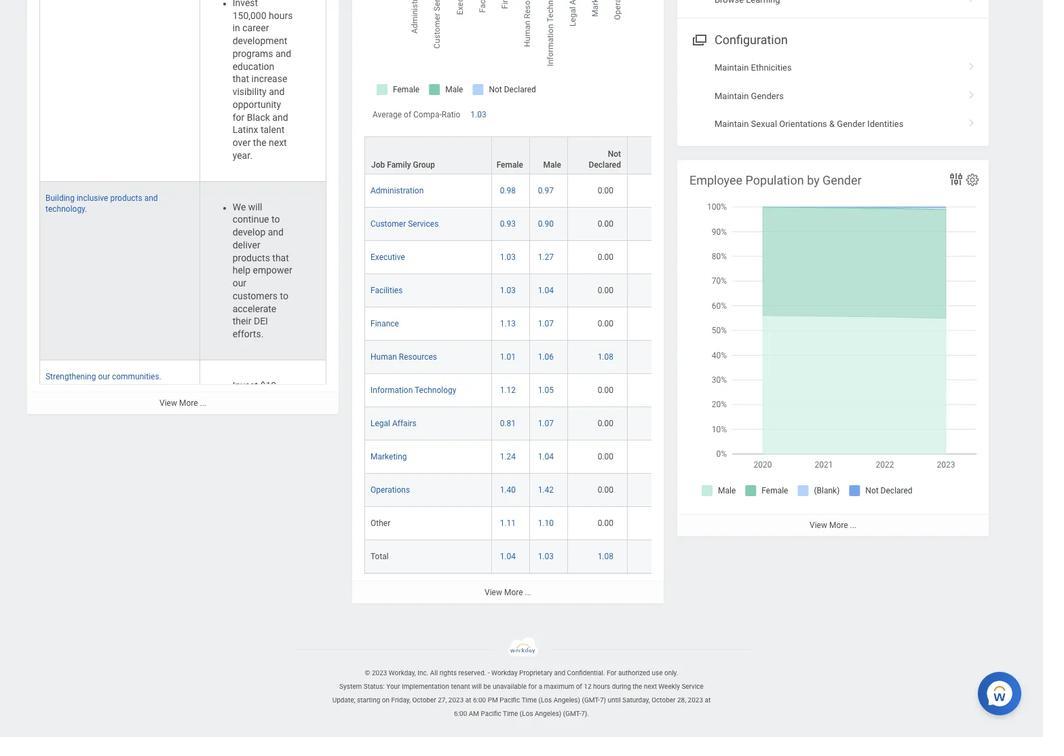 Task type: vqa. For each thing, say whether or not it's contained in the screenshot.
top "1.07"
yes



Task type: describe. For each thing, give the bounding box(es) containing it.
0 vertical spatial angeles)
[[554, 696, 580, 704]]

next inside © 2023 workday, inc. all rights reserved. - workday proprietary and confidential. for authorized use only. system status: your implementation tenant will be unavailable for a maximum of 12 hours during the next weekly service update; starting on friday, october 27, 2023 at 6:00 pm pacific time (los angeles) (gmt-7) until saturday, october 28, 2023 at 6:00 am pacific time (los angeles) (gmt-7).
[[644, 683, 657, 690]]

as
[[265, 393, 275, 404]]

list containing maintain ethnicities
[[677, 54, 989, 138]]

and down increase
[[269, 86, 285, 97]]

products inside the building inclusive products and technology.
[[110, 193, 142, 203]]

for
[[607, 669, 617, 677]]

information
[[371, 385, 413, 395]]

2 vertical spatial 1.04
[[500, 552, 516, 561]]

0 vertical spatial to
[[271, 214, 280, 225]]

job family group button
[[365, 137, 491, 174]]

hours inside invest 150,000 hours in career development programs and education that increase visibility and opportunity for black and latinx talent over the next year.
[[269, 10, 293, 21]]

legal affairs
[[371, 419, 417, 428]]

1.08 for 1.06
[[598, 352, 614, 362]]

row containing customer services
[[364, 208, 708, 241]]

our inside strengthening our communities. link
[[98, 372, 110, 381]]

average of compa-ratio image for finance
[[633, 318, 702, 329]]

1.03 button down 0.93 "button"
[[500, 252, 518, 263]]

and inside © 2023 workday, inc. all rights reserved. - workday proprietary and confidential. for authorized use only. system status: your implementation tenant will be unavailable for a maximum of 12 hours during the next weekly service update; starting on friday, october 27, 2023 at 6:00 pm pacific time (los angeles) (gmt-7) until saturday, october 28, 2023 at 6:00 am pacific time (los angeles) (gmt-7).
[[554, 669, 565, 677]]

0 vertical spatial pacific
[[500, 696, 520, 704]]

0.00 for information technology
[[598, 385, 614, 395]]

and inside we will continue to develop and deliver products that help empower our customers to accelerate their dei efforts.
[[268, 227, 284, 238]]

12
[[584, 683, 592, 690]]

strengthening our communities. link
[[45, 369, 161, 381]]

next inside invest 150,000 hours in career development programs and education that increase visibility and opportunity for black and latinx talent over the next year.
[[269, 137, 287, 148]]

hours inside © 2023 workday, inc. all rights reserved. - workday proprietary and confidential. for authorized use only. system status: your implementation tenant will be unavailable for a maximum of 12 hours during the next weekly service update; starting on friday, october 27, 2023 at 6:00 pm pacific time (los angeles) (gmt-7) until saturday, october 28, 2023 at 6:00 am pacific time (los angeles) (gmt-7).
[[593, 683, 610, 690]]

1.42 button
[[538, 485, 556, 495]]

0 vertical spatial gender
[[837, 119, 865, 129]]

authorized
[[618, 669, 650, 677]]

configure and view chart data image
[[948, 171, 964, 187]]

1.13
[[500, 319, 516, 328]]

not declared button
[[568, 137, 627, 174]]

cell inside our dei goals element
[[39, 0, 200, 182]]

0 horizontal spatial time
[[503, 710, 518, 717]]

1.01 button
[[500, 352, 518, 362]]

job
[[371, 160, 385, 170]]

1.11
[[500, 519, 516, 528]]

1.27 button
[[538, 252, 556, 263]]

&
[[829, 119, 835, 129]]

other element
[[371, 516, 390, 528]]

and down development
[[276, 48, 291, 59]]

view for the middle view more ... link
[[810, 520, 827, 530]]

1.03 for 1.03 button over 1.13
[[500, 286, 516, 295]]

menu group image
[[690, 30, 708, 48]]

invest for invest 150,000 hours in career development programs and education that increase visibility and opportunity for black and latinx talent over the next year.
[[233, 0, 258, 8]]

develop
[[233, 227, 266, 238]]

status:
[[364, 683, 385, 690]]

compa- inside average of compa-ratio
[[653, 160, 682, 170]]

0.90 button
[[538, 219, 556, 229]]

row containing other
[[364, 507, 708, 540]]

not
[[608, 149, 621, 159]]

1.24
[[500, 452, 516, 461]]

view more ... for our dei goals element on the left of page
[[160, 398, 206, 408]]

that inside invest 150,000 hours in career development programs and education that increase visibility and opportunity for black and latinx talent over the next year.
[[233, 74, 249, 84]]

compa-ratio by job family group & gender element
[[352, 0, 708, 603]]

we will continue to develop and deliver products that help empower our customers to accelerate their dei efforts.
[[233, 201, 295, 339]]

job family group
[[371, 160, 435, 170]]

1.03 button down '1.10' button
[[538, 551, 556, 562]]

visibility
[[233, 86, 267, 97]]

1.10
[[538, 519, 554, 528]]

pm
[[488, 696, 498, 704]]

maintain sexual orientations & gender identities
[[715, 119, 904, 129]]

not declared
[[589, 149, 621, 170]]

invest for invest $10 million, as previously announced, towards social justice initiatives over the next year.
[[233, 380, 258, 391]]

1.07 button for 0.81
[[538, 418, 556, 429]]

-
[[488, 669, 490, 677]]

0.00 for administration
[[598, 186, 614, 195]]

employee
[[690, 173, 743, 187]]

1.03 for 1.03 button below '1.10' button
[[538, 552, 554, 561]]

0.00 button for information technology
[[598, 385, 616, 396]]

1 vertical spatial to
[[280, 290, 288, 301]]

0 vertical spatial (los
[[539, 696, 552, 704]]

deliver
[[233, 240, 260, 250]]

view more ... link for our dei goals element on the left of page
[[27, 391, 339, 414]]

finance
[[371, 319, 399, 328]]

row containing total
[[364, 540, 708, 573]]

services
[[408, 219, 439, 229]]

products inside we will continue to develop and deliver products that help empower our customers to accelerate their dei efforts.
[[233, 252, 270, 263]]

0 vertical spatial 6:00
[[473, 696, 486, 704]]

1 vertical spatial pacific
[[481, 710, 501, 717]]

view more ... for compa-ratio by job family group & gender element
[[485, 588, 531, 597]]

... inside employee population by gender element
[[850, 520, 857, 530]]

1 at from the left
[[465, 696, 471, 704]]

operations
[[371, 485, 410, 495]]

1.40
[[500, 485, 516, 495]]

invest $10 million, as previously announced, towards social justice initiatives over the next year.
[[233, 380, 290, 493]]

1 vertical spatial (los
[[520, 710, 533, 717]]

information technology link
[[371, 383, 456, 395]]

more for our dei goals element on the left of page
[[179, 398, 198, 408]]

facilities link
[[371, 283, 403, 295]]

1.03 button up 1.13
[[500, 285, 518, 296]]

0 horizontal spatial average of compa-ratio
[[373, 110, 460, 119]]

invest 150,000 hours in career development programs and education that increase visibility and opportunity for black and latinx talent over the next year. row
[[39, 0, 326, 182]]

0.98
[[500, 186, 516, 195]]

1.06
[[538, 352, 554, 362]]

legal
[[371, 419, 390, 428]]

average of compa-ratio image for facilities
[[633, 285, 702, 296]]

0.81
[[500, 419, 516, 428]]

communities.
[[112, 372, 161, 381]]

for inside invest 150,000 hours in career development programs and education that increase visibility and opportunity for black and latinx talent over the next year.
[[233, 112, 245, 123]]

view for compa-ratio by job family group & gender element's view more ... link
[[485, 588, 502, 597]]

0.00 for legal affairs
[[598, 419, 614, 428]]

average of compa-ratio image for administration
[[633, 185, 702, 196]]

service
[[682, 683, 704, 690]]

row containing marketing
[[364, 440, 708, 474]]

and inside the building inclusive products and technology.
[[144, 193, 158, 203]]

1 october from the left
[[412, 696, 436, 704]]

1.10 button
[[538, 518, 556, 529]]

initiatives
[[233, 456, 273, 467]]

1.07 for 1.13
[[538, 319, 554, 328]]

1 vertical spatial angeles)
[[535, 710, 562, 717]]

2 horizontal spatial 2023
[[688, 696, 703, 704]]

chevron right image for maintain genders
[[963, 86, 981, 99]]

human
[[371, 352, 397, 362]]

family
[[387, 160, 411, 170]]

latinx
[[233, 124, 258, 135]]

0.00 button for customer services
[[598, 219, 616, 229]]

use
[[652, 669, 663, 677]]

during
[[612, 683, 631, 690]]

0 horizontal spatial 6:00
[[454, 710, 467, 717]]

0.90
[[538, 219, 554, 229]]

female button
[[492, 137, 529, 174]]

identities
[[867, 119, 904, 129]]

total element
[[371, 549, 389, 561]]

executive
[[371, 252, 405, 262]]

our dei goals element
[[27, 0, 339, 737]]

programs
[[233, 48, 273, 59]]

1 horizontal spatial time
[[522, 696, 537, 704]]

row containing administration
[[364, 174, 708, 208]]

female
[[497, 160, 523, 170]]

1.01
[[500, 352, 516, 362]]

declared
[[589, 160, 621, 170]]

customer services
[[371, 219, 439, 229]]

row containing executive
[[364, 241, 708, 274]]

1.11 button
[[500, 518, 518, 529]]

10 0.00 button from the top
[[598, 518, 616, 529]]

$10
[[260, 380, 276, 391]]

executive link
[[371, 250, 405, 262]]

2 october from the left
[[652, 696, 676, 704]]

building inclusive products and technology.
[[45, 193, 158, 214]]

0 horizontal spatial 2023
[[372, 669, 387, 677]]

over inside 'invest $10 million, as previously announced, towards social justice initiatives over the next year.'
[[233, 469, 251, 480]]

the inside 'invest $10 million, as previously announced, towards social justice initiatives over the next year.'
[[253, 469, 266, 480]]

27,
[[438, 696, 447, 704]]

group
[[413, 160, 435, 170]]

continue
[[233, 214, 269, 225]]

information technology
[[371, 385, 456, 395]]

unavailable
[[493, 683, 527, 690]]

0.00 button for facilities
[[598, 285, 616, 296]]

0 vertical spatial ratio
[[442, 110, 460, 119]]

empower
[[253, 265, 292, 276]]

1 vertical spatial (gmt-
[[563, 710, 581, 717]]

average of compa-ratio image for legal affairs
[[633, 418, 702, 429]]

accelerate
[[233, 303, 276, 314]]

0.00 button for administration
[[598, 185, 616, 196]]

row containing legal affairs
[[364, 407, 708, 440]]

total
[[371, 552, 389, 561]]

0 vertical spatial average
[[373, 110, 402, 119]]

we will continue to develop and deliver products that help empower our customers to accelerate their dei efforts. row
[[39, 182, 326, 360]]

1.04 for 1.03
[[538, 286, 554, 295]]

view for view more ... link for our dei goals element on the left of page
[[160, 398, 177, 408]]

on
[[382, 696, 390, 704]]

the inside © 2023 workday, inc. all rights reserved. - workday proprietary and confidential. for authorized use only. system status: your implementation tenant will be unavailable for a maximum of 12 hours during the next weekly service update; starting on friday, october 27, 2023 at 6:00 pm pacific time (los angeles) (gmt-7) until saturday, october 28, 2023 at 6:00 am pacific time (los angeles) (gmt-7).
[[633, 683, 642, 690]]

technology
[[415, 385, 456, 395]]

2 at from the left
[[705, 696, 711, 704]]

1.06 button
[[538, 352, 556, 362]]



Task type: locate. For each thing, give the bounding box(es) containing it.
11 row from the top
[[364, 474, 708, 507]]

6:00
[[473, 696, 486, 704], [454, 710, 467, 717]]

a
[[539, 683, 542, 690]]

1.04
[[538, 286, 554, 295], [538, 452, 554, 461], [500, 552, 516, 561]]

will
[[248, 201, 262, 212], [472, 683, 482, 690]]

rights
[[440, 669, 457, 677]]

1.08 for 1.03
[[598, 552, 614, 561]]

1 0.00 from the top
[[598, 186, 614, 195]]

1 horizontal spatial products
[[233, 252, 270, 263]]

row containing information technology
[[364, 374, 708, 407]]

justice
[[260, 444, 288, 455]]

row containing finance
[[364, 307, 708, 341]]

4 average of compa-ratio image from the top
[[633, 285, 702, 296]]

maintain up the maintain genders
[[715, 63, 749, 73]]

year. inside invest 150,000 hours in career development programs and education that increase visibility and opportunity for black and latinx talent over the next year.
[[233, 150, 252, 161]]

saturday,
[[622, 696, 650, 704]]

2 vertical spatial chevron right image
[[963, 114, 981, 128]]

0.00 button for executive
[[598, 252, 616, 263]]

0.93
[[500, 219, 516, 229]]

9 row from the top
[[364, 407, 708, 440]]

9 0.00 button from the top
[[598, 485, 616, 495]]

1 horizontal spatial (gmt-
[[582, 696, 600, 704]]

your
[[386, 683, 400, 690]]

2 vertical spatial ...
[[525, 588, 531, 597]]

0 vertical spatial products
[[110, 193, 142, 203]]

2 horizontal spatial view
[[810, 520, 827, 530]]

over down "latinx"
[[233, 137, 251, 148]]

7 row from the top
[[364, 341, 708, 374]]

2 horizontal spatial view more ... link
[[677, 514, 989, 536]]

150,000
[[233, 10, 266, 21]]

hours up career
[[269, 10, 293, 21]]

0.97 button
[[538, 185, 556, 196]]

maintain for maintain genders
[[715, 91, 749, 101]]

ratio inside average of compa-ratio
[[682, 160, 701, 170]]

5 average of compa-ratio image from the top
[[633, 318, 702, 329]]

1 horizontal spatial our
[[233, 278, 246, 289]]

9 average of compa-ratio image from the top
[[633, 451, 702, 462]]

0.00 button for marketing
[[598, 451, 616, 462]]

1.12 button
[[500, 385, 518, 396]]

1.08 button for 1.03
[[598, 551, 616, 562]]

footer containing © 2023 workday, inc. all rights reserved. - workday proprietary and confidential. for authorized use only. system status: your implementation tenant will be unavailable for a maximum of 12 hours during the next weekly service update; starting on friday, october 27, 2023 at 6:00 pm pacific time (los angeles) (gmt-7) until saturday, october 28, 2023 at 6:00 am pacific time (los angeles) (gmt-7).
[[0, 637, 1043, 721]]

0.00 for customer services
[[598, 219, 614, 229]]

average of compa-ratio image for marketing
[[633, 451, 702, 462]]

1.03 button
[[471, 109, 488, 120], [500, 252, 518, 263], [500, 285, 518, 296], [538, 551, 556, 562]]

7 average of compa-ratio image from the top
[[633, 385, 702, 396]]

in
[[233, 23, 240, 33]]

1 vertical spatial next
[[269, 469, 287, 480]]

view more ... inside our dei goals element
[[160, 398, 206, 408]]

3 row from the top
[[364, 208, 708, 241]]

angeles) down a
[[535, 710, 562, 717]]

that inside we will continue to develop and deliver products that help empower our customers to accelerate their dei efforts.
[[272, 252, 289, 263]]

workday assistant region
[[978, 666, 1027, 715]]

(gmt- down 12
[[582, 696, 600, 704]]

chevron right image
[[963, 58, 981, 71], [963, 86, 981, 99], [963, 114, 981, 128]]

hours
[[269, 10, 293, 21], [593, 683, 610, 690]]

2 vertical spatial the
[[633, 683, 642, 690]]

for left a
[[528, 683, 537, 690]]

not declared column header
[[568, 136, 628, 175]]

weekly
[[659, 683, 680, 690]]

1 maintain from the top
[[715, 63, 749, 73]]

1.04 up '1.42' at the bottom of page
[[538, 452, 554, 461]]

0 horizontal spatial (los
[[520, 710, 533, 717]]

0 vertical spatial for
[[233, 112, 245, 123]]

the
[[253, 137, 266, 148], [253, 469, 266, 480], [633, 683, 642, 690]]

0 horizontal spatial our
[[98, 372, 110, 381]]

1 horizontal spatial compa-
[[653, 160, 682, 170]]

and up talent
[[272, 112, 288, 123]]

2 maintain from the top
[[715, 91, 749, 101]]

11 average of compa-ratio image from the top
[[633, 518, 702, 529]]

of up job family group popup button
[[404, 110, 411, 119]]

customer
[[371, 219, 406, 229]]

1.03 up job family group popup button
[[471, 110, 486, 119]]

0 vertical spatial next
[[269, 137, 287, 148]]

1 average of compa-ratio image from the top
[[633, 185, 702, 196]]

0 horizontal spatial for
[[233, 112, 245, 123]]

that up visibility
[[233, 74, 249, 84]]

1 vertical spatial will
[[472, 683, 482, 690]]

4 0.00 from the top
[[598, 286, 614, 295]]

1.03 up 1.13
[[500, 286, 516, 295]]

maintain for maintain ethnicities
[[715, 63, 749, 73]]

proprietary
[[519, 669, 552, 677]]

1.04 button down the 1.27 button
[[538, 285, 556, 296]]

1 vertical spatial our
[[98, 372, 110, 381]]

footer
[[0, 637, 1043, 721]]

over inside invest 150,000 hours in career development programs and education that increase visibility and opportunity for black and latinx talent over the next year.
[[233, 137, 251, 148]]

chevron right image for maintain ethnicities
[[963, 58, 981, 71]]

efforts.
[[233, 329, 264, 339]]

1.03 button up job family group popup button
[[471, 109, 488, 120]]

compa-
[[413, 110, 442, 119], [653, 160, 682, 170]]

1 over from the top
[[233, 137, 251, 148]]

1.04 for 1.24
[[538, 452, 554, 461]]

1 vertical spatial 1.07 button
[[538, 418, 556, 429]]

average of compa-ratio image for information technology
[[633, 385, 702, 396]]

1.07 button for 1.13
[[538, 318, 556, 329]]

1.04 button
[[538, 285, 556, 296], [538, 451, 556, 462], [500, 551, 518, 562]]

1 vertical spatial ratio
[[682, 160, 701, 170]]

chevron right image for maintain sexual orientations & gender identities
[[963, 114, 981, 128]]

view more ... inside compa-ratio by job family group & gender element
[[485, 588, 531, 597]]

... for our dei goals element on the left of page
[[200, 398, 206, 408]]

next down 'use' in the right of the page
[[644, 683, 657, 690]]

implementation
[[402, 683, 449, 690]]

2 vertical spatial maintain
[[715, 119, 749, 129]]

6 0.00 from the top
[[598, 385, 614, 395]]

average of compa-ratio up job family group popup button
[[373, 110, 460, 119]]

0 horizontal spatial ...
[[200, 398, 206, 408]]

2 vertical spatial of
[[576, 683, 582, 690]]

0.00 for marketing
[[598, 452, 614, 461]]

8 row from the top
[[364, 374, 708, 407]]

0 vertical spatial chevron right image
[[963, 58, 981, 71]]

1 horizontal spatial at
[[705, 696, 711, 704]]

5 row from the top
[[364, 274, 708, 307]]

more inside employee population by gender element
[[829, 520, 848, 530]]

products right inclusive
[[110, 193, 142, 203]]

© 2023 workday, inc. all rights reserved. - workday proprietary and confidential. for authorized use only. system status: your implementation tenant will be unavailable for a maximum of 12 hours during the next weekly service update; starting on friday, october 27, 2023 at 6:00 pm pacific time (los angeles) (gmt-7) until saturday, october 28, 2023 at 6:00 am pacific time (los angeles) (gmt-7).
[[332, 669, 711, 717]]

october down weekly
[[652, 696, 676, 704]]

1 0.00 button from the top
[[598, 185, 616, 196]]

0.81 button
[[500, 418, 518, 429]]

2 1.07 from the top
[[538, 419, 554, 428]]

2 horizontal spatial view more ...
[[810, 520, 857, 530]]

3 chevron right image from the top
[[963, 114, 981, 128]]

0 horizontal spatial (gmt-
[[563, 710, 581, 717]]

6:00 left am
[[454, 710, 467, 717]]

average of compa-ratio image
[[633, 185, 702, 196], [633, 219, 702, 229], [633, 252, 702, 263], [633, 285, 702, 296], [633, 318, 702, 329], [633, 352, 702, 362], [633, 385, 702, 396], [633, 418, 702, 429], [633, 451, 702, 462], [633, 485, 702, 495], [633, 518, 702, 529], [633, 551, 702, 562]]

3 0.00 from the top
[[598, 252, 614, 262]]

will inside we will continue to develop and deliver products that help empower our customers to accelerate their dei efforts.
[[248, 201, 262, 212]]

compa- up job family group popup button
[[413, 110, 442, 119]]

invest
[[233, 0, 258, 8], [233, 380, 258, 391]]

0 vertical spatial maintain
[[715, 63, 749, 73]]

affairs
[[392, 419, 417, 428]]

0.98 button
[[500, 185, 518, 196]]

0 vertical spatial view more ...
[[160, 398, 206, 408]]

6:00 left pm
[[473, 696, 486, 704]]

7 0.00 from the top
[[598, 419, 614, 428]]

marketing
[[371, 452, 407, 461]]

average of compa-ratio inside popup button
[[653, 149, 701, 170]]

0 vertical spatial time
[[522, 696, 537, 704]]

0 horizontal spatial will
[[248, 201, 262, 212]]

of left 12
[[576, 683, 582, 690]]

10 0.00 from the top
[[598, 519, 614, 528]]

other
[[371, 519, 390, 528]]

2023
[[372, 669, 387, 677], [449, 696, 464, 704], [688, 696, 703, 704]]

am
[[469, 710, 479, 717]]

1 vertical spatial for
[[528, 683, 537, 690]]

sexual
[[751, 119, 777, 129]]

until
[[608, 696, 621, 704]]

1.04 button up '1.42' at the bottom of page
[[538, 451, 556, 462]]

8 0.00 from the top
[[598, 452, 614, 461]]

ratio up job family group popup button
[[442, 110, 460, 119]]

male button
[[530, 137, 567, 174]]

1 vertical spatial average of compa-ratio
[[653, 149, 701, 170]]

0 vertical spatial 1.08
[[598, 352, 614, 362]]

row
[[364, 136, 708, 175], [364, 174, 708, 208], [364, 208, 708, 241], [364, 241, 708, 274], [364, 274, 708, 307], [364, 307, 708, 341], [364, 341, 708, 374], [364, 374, 708, 407], [364, 407, 708, 440], [364, 440, 708, 474], [364, 474, 708, 507], [364, 507, 708, 540], [364, 540, 708, 573]]

0.00
[[598, 186, 614, 195], [598, 219, 614, 229], [598, 252, 614, 262], [598, 286, 614, 295], [598, 319, 614, 328], [598, 385, 614, 395], [598, 419, 614, 428], [598, 452, 614, 461], [598, 485, 614, 495], [598, 519, 614, 528]]

workday,
[[389, 669, 416, 677]]

1 1.08 button from the top
[[598, 352, 616, 362]]

7 0.00 button from the top
[[598, 418, 616, 429]]

year. down the initiatives at the bottom of the page
[[235, 482, 255, 493]]

1 vertical spatial invest
[[233, 380, 258, 391]]

(los down a
[[539, 696, 552, 704]]

average of compa-ratio image for human resources
[[633, 352, 702, 362]]

configure employee population by gender image
[[965, 172, 980, 187]]

1 vertical spatial gender
[[823, 173, 862, 187]]

1 vertical spatial view more ...
[[810, 520, 857, 530]]

1 vertical spatial view more ... link
[[677, 514, 989, 536]]

0.00 button for operations
[[598, 485, 616, 495]]

cell
[[39, 0, 200, 182]]

will inside © 2023 workday, inc. all rights reserved. - workday proprietary and confidential. for authorized use only. system status: your implementation tenant will be unavailable for a maximum of 12 hours during the next weekly service update; starting on friday, october 27, 2023 at 6:00 pm pacific time (los angeles) (gmt-7) until saturday, october 28, 2023 at 6:00 am pacific time (los angeles) (gmt-7).
[[472, 683, 482, 690]]

2 vertical spatial view more ... link
[[352, 581, 664, 603]]

1 vertical spatial 1.08 button
[[598, 551, 616, 562]]

1.07 button down 1.05 button
[[538, 418, 556, 429]]

13 row from the top
[[364, 540, 708, 573]]

1.04 down 1.11 button in the bottom left of the page
[[500, 552, 516, 561]]

1 horizontal spatial view more ... link
[[352, 581, 664, 603]]

our
[[233, 278, 246, 289], [98, 372, 110, 381]]

1 vertical spatial average
[[662, 149, 692, 159]]

next down justice
[[269, 469, 287, 480]]

2 0.00 from the top
[[598, 219, 614, 229]]

3 average of compa-ratio image from the top
[[633, 252, 702, 263]]

2 vertical spatial next
[[644, 683, 657, 690]]

5 0.00 from the top
[[598, 319, 614, 328]]

invest inside 'invest $10 million, as previously announced, towards social justice initiatives over the next year.'
[[233, 380, 258, 391]]

2 over from the top
[[233, 469, 251, 480]]

chevron right image
[[963, 0, 981, 3]]

more inside compa-ratio by job family group & gender element
[[504, 588, 523, 597]]

maintain ethnicities
[[715, 63, 792, 73]]

1 horizontal spatial will
[[472, 683, 482, 690]]

2023 right 28,
[[688, 696, 703, 704]]

1.03 down 0.93 "button"
[[500, 252, 516, 262]]

job family group column header
[[364, 136, 492, 175]]

2 chevron right image from the top
[[963, 86, 981, 99]]

ratio up employee
[[682, 160, 701, 170]]

gender right by
[[823, 173, 862, 187]]

maintain sexual orientations & gender identities link
[[677, 110, 989, 138]]

5 0.00 button from the top
[[598, 318, 616, 329]]

0 horizontal spatial at
[[465, 696, 471, 704]]

maintain genders link
[[677, 82, 989, 110]]

... inside compa-ratio by job family group & gender element
[[525, 588, 531, 597]]

invest up 150,000
[[233, 0, 258, 8]]

average inside average of compa-ratio
[[662, 149, 692, 159]]

more inside our dei goals element
[[179, 398, 198, 408]]

average up employee
[[662, 149, 692, 159]]

row containing not declared
[[364, 136, 708, 175]]

customers
[[233, 290, 278, 301]]

0.00 for facilities
[[598, 286, 614, 295]]

inclusive
[[77, 193, 108, 203]]

1.08 button for 1.06
[[598, 352, 616, 362]]

row containing facilities
[[364, 274, 708, 307]]

12 average of compa-ratio image from the top
[[633, 551, 702, 562]]

1.04 button for 1.24
[[538, 451, 556, 462]]

1 horizontal spatial of
[[576, 683, 582, 690]]

1 vertical spatial 1.04 button
[[538, 451, 556, 462]]

4 row from the top
[[364, 241, 708, 274]]

over
[[233, 137, 251, 148], [233, 469, 251, 480]]

our down the help on the left top
[[233, 278, 246, 289]]

1 horizontal spatial average
[[662, 149, 692, 159]]

employee population by gender element
[[677, 160, 989, 536]]

average up job
[[373, 110, 402, 119]]

average of compa-ratio image for executive
[[633, 252, 702, 263]]

products down deliver at the left of the page
[[233, 252, 270, 263]]

chevron right image inside maintain ethnicities link
[[963, 58, 981, 71]]

row containing human resources
[[364, 341, 708, 374]]

1.42
[[538, 485, 554, 495]]

strengthening
[[45, 372, 96, 381]]

1 vertical spatial maintain
[[715, 91, 749, 101]]

1.03 for 1.03 button under 0.93 "button"
[[500, 252, 516, 262]]

3 0.00 button from the top
[[598, 252, 616, 263]]

the down talent
[[253, 137, 266, 148]]

for up "latinx"
[[233, 112, 245, 123]]

1.08
[[598, 352, 614, 362], [598, 552, 614, 561]]

view more ... link for compa-ratio by job family group & gender element
[[352, 581, 664, 603]]

average of compa-ratio image for operations
[[633, 485, 702, 495]]

0 horizontal spatial view more ...
[[160, 398, 206, 408]]

0 horizontal spatial compa-
[[413, 110, 442, 119]]

0 vertical spatial 1.04
[[538, 286, 554, 295]]

8 0.00 button from the top
[[598, 451, 616, 462]]

1.07 up 1.06
[[538, 319, 554, 328]]

0 vertical spatial compa-
[[413, 110, 442, 119]]

(gmt- down maximum
[[563, 710, 581, 717]]

tenant
[[451, 683, 470, 690]]

1 row from the top
[[364, 136, 708, 175]]

angeles) down maximum
[[554, 696, 580, 704]]

1 horizontal spatial (los
[[539, 696, 552, 704]]

1 vertical spatial ...
[[850, 520, 857, 530]]

2 1.08 button from the top
[[598, 551, 616, 562]]

0 horizontal spatial average
[[373, 110, 402, 119]]

2 1.08 from the top
[[598, 552, 614, 561]]

next down talent
[[269, 137, 287, 148]]

10 average of compa-ratio image from the top
[[633, 485, 702, 495]]

1 invest from the top
[[233, 0, 258, 8]]

0.93 button
[[500, 219, 518, 229]]

dei
[[254, 316, 268, 327]]

of inside © 2023 workday, inc. all rights reserved. - workday proprietary and confidential. for authorized use only. system status: your implementation tenant will be unavailable for a maximum of 12 hours during the next weekly service update; starting on friday, october 27, 2023 at 6:00 pm pacific time (los angeles) (gmt-7) until saturday, october 28, 2023 at 6:00 am pacific time (los angeles) (gmt-7).
[[576, 683, 582, 690]]

0 horizontal spatial ratio
[[442, 110, 460, 119]]

male column header
[[530, 136, 568, 175]]

female column header
[[492, 136, 530, 175]]

chevron right image inside maintain genders link
[[963, 86, 981, 99]]

0 horizontal spatial products
[[110, 193, 142, 203]]

inc.
[[418, 669, 429, 677]]

2 row from the top
[[364, 174, 708, 208]]

more for compa-ratio by job family group & gender element
[[504, 588, 523, 597]]

that up empower
[[272, 252, 289, 263]]

... inside our dei goals element
[[200, 398, 206, 408]]

1.05
[[538, 385, 554, 395]]

0.00 for finance
[[598, 319, 614, 328]]

1 horizontal spatial for
[[528, 683, 537, 690]]

maintain down "maintain ethnicities"
[[715, 91, 749, 101]]

view inside employee population by gender element
[[810, 520, 827, 530]]

opportunity
[[233, 99, 281, 110]]

strengthening our communities.
[[45, 372, 161, 381]]

and right inclusive
[[144, 193, 158, 203]]

million,
[[233, 393, 263, 404]]

1 vertical spatial more
[[829, 520, 848, 530]]

maintain for maintain sexual orientations & gender identities
[[715, 119, 749, 129]]

2023 right 27,
[[449, 696, 464, 704]]

our left "communities."
[[98, 372, 110, 381]]

1 vertical spatial compa-
[[653, 160, 682, 170]]

talent
[[261, 124, 285, 135]]

1 horizontal spatial ...
[[525, 588, 531, 597]]

pacific down pm
[[481, 710, 501, 717]]

to down empower
[[280, 290, 288, 301]]

1.03
[[471, 110, 486, 119], [500, 252, 516, 262], [500, 286, 516, 295], [538, 552, 554, 561]]

next inside 'invest $10 million, as previously announced, towards social justice initiatives over the next year.'
[[269, 469, 287, 480]]

chevron right image inside maintain sexual orientations & gender identities link
[[963, 114, 981, 128]]

1 horizontal spatial hours
[[593, 683, 610, 690]]

invest 150,000 hours in career development programs and education that increase visibility and opportunity for black and latinx talent over the next year.
[[233, 0, 295, 161]]

of up employee
[[694, 149, 701, 159]]

1.07 down 1.05 button
[[538, 419, 554, 428]]

12 row from the top
[[364, 507, 708, 540]]

the down the initiatives at the bottom of the page
[[253, 469, 266, 480]]

finance link
[[371, 316, 399, 328]]

1.03 for 1.03 button over job family group popup button
[[471, 110, 486, 119]]

row containing operations
[[364, 474, 708, 507]]

compa- right 'declared'
[[653, 160, 682, 170]]

6 row from the top
[[364, 307, 708, 341]]

facilities
[[371, 286, 403, 295]]

pacific down the unavailable
[[500, 696, 520, 704]]

hours up "7)"
[[593, 683, 610, 690]]

view inside our dei goals element
[[160, 398, 177, 408]]

list
[[677, 54, 989, 138]]

our inside we will continue to develop and deliver products that help empower our customers to accelerate their dei efforts.
[[233, 278, 246, 289]]

1 vertical spatial 6:00
[[454, 710, 467, 717]]

gender right &
[[837, 119, 865, 129]]

1.40 button
[[500, 485, 518, 495]]

9 0.00 from the top
[[598, 485, 614, 495]]

0 horizontal spatial hours
[[269, 10, 293, 21]]

to right continue
[[271, 214, 280, 225]]

2 vertical spatial view more ...
[[485, 588, 531, 597]]

at right 28,
[[705, 696, 711, 704]]

0.00 for operations
[[598, 485, 614, 495]]

2 0.00 button from the top
[[598, 219, 616, 229]]

1.27
[[538, 252, 554, 262]]

0 horizontal spatial view
[[160, 398, 177, 408]]

employee population by gender
[[690, 173, 862, 187]]

social
[[233, 444, 258, 455]]

2023 right ©
[[372, 669, 387, 677]]

1.04 down the 1.27 button
[[538, 286, 554, 295]]

1 chevron right image from the top
[[963, 58, 981, 71]]

1 horizontal spatial 2023
[[449, 696, 464, 704]]

year. down "latinx"
[[233, 150, 252, 161]]

1 vertical spatial 1.08
[[598, 552, 614, 561]]

8 average of compa-ratio image from the top
[[633, 418, 702, 429]]

the up saturday,
[[633, 683, 642, 690]]

7)
[[600, 696, 606, 704]]

1 vertical spatial year.
[[235, 482, 255, 493]]

year. inside 'invest $10 million, as previously announced, towards social justice initiatives over the next year.'
[[235, 482, 255, 493]]

for inside © 2023 workday, inc. all rights reserved. - workday proprietary and confidential. for authorized use only. system status: your implementation tenant will be unavailable for a maximum of 12 hours during the next weekly service update; starting on friday, october 27, 2023 at 6:00 pm pacific time (los angeles) (gmt-7) until saturday, october 28, 2023 at 6:00 am pacific time (los angeles) (gmt-7).
[[528, 683, 537, 690]]

1.07 for 0.81
[[538, 419, 554, 428]]

will up continue
[[248, 201, 262, 212]]

average of compa-ratio
[[373, 110, 460, 119], [653, 149, 701, 170]]

0.00 button for legal affairs
[[598, 418, 616, 429]]

1 vertical spatial time
[[503, 710, 518, 717]]

1.04 button for 1.03
[[538, 285, 556, 296]]

average of compa-ratio button
[[628, 137, 707, 174]]

over down the initiatives at the bottom of the page
[[233, 469, 251, 480]]

0.00 for executive
[[598, 252, 614, 262]]

1.03 down '1.10' button
[[538, 552, 554, 561]]

1 horizontal spatial more
[[504, 588, 523, 597]]

average of compa-ratio up employee
[[653, 149, 701, 170]]

2 horizontal spatial ...
[[850, 520, 857, 530]]

help
[[233, 265, 250, 276]]

the inside invest 150,000 hours in career development programs and education that increase visibility and opportunity for black and latinx talent over the next year.
[[253, 137, 266, 148]]

at up am
[[465, 696, 471, 704]]

invest up million,
[[233, 380, 258, 391]]

0 vertical spatial 1.07
[[538, 319, 554, 328]]

1.07 button up 1.06
[[538, 318, 556, 329]]

2 invest from the top
[[233, 380, 258, 391]]

view inside compa-ratio by job family group & gender element
[[485, 588, 502, 597]]

1 vertical spatial over
[[233, 469, 251, 480]]

announced,
[[233, 418, 281, 429]]

10 row from the top
[[364, 440, 708, 474]]

3 maintain from the top
[[715, 119, 749, 129]]

all
[[430, 669, 438, 677]]

1 1.07 from the top
[[538, 319, 554, 328]]

october down implementation
[[412, 696, 436, 704]]

view more ...
[[160, 398, 206, 408], [810, 520, 857, 530], [485, 588, 531, 597]]

0 horizontal spatial more
[[179, 398, 198, 408]]

0.00 button for finance
[[598, 318, 616, 329]]

0 vertical spatial will
[[248, 201, 262, 212]]

2 vertical spatial 1.04 button
[[500, 551, 518, 562]]

black
[[247, 112, 270, 123]]

2 average of compa-ratio image from the top
[[633, 219, 702, 229]]

year.
[[233, 150, 252, 161], [235, 482, 255, 493]]

0 vertical spatial average of compa-ratio
[[373, 110, 460, 119]]

and right develop
[[268, 227, 284, 238]]

1 1.08 from the top
[[598, 352, 614, 362]]

0 vertical spatial 1.04 button
[[538, 285, 556, 296]]

0 horizontal spatial that
[[233, 74, 249, 84]]

average of compa-ratio image for customer services
[[633, 219, 702, 229]]

0 vertical spatial of
[[404, 110, 411, 119]]

will left be
[[472, 683, 482, 690]]

1.04 button down 1.11 button in the bottom left of the page
[[500, 551, 518, 562]]

4 0.00 button from the top
[[598, 285, 616, 296]]

2 1.07 button from the top
[[538, 418, 556, 429]]

1 1.07 button from the top
[[538, 318, 556, 329]]

(gmt-
[[582, 696, 600, 704], [563, 710, 581, 717]]

invest $10 million, as previously announced, towards social justice initiatives over the next year. row
[[39, 360, 326, 737]]

(los down the unavailable
[[520, 710, 533, 717]]

... for compa-ratio by job family group & gender element
[[525, 588, 531, 597]]

maintain left sexual
[[715, 119, 749, 129]]

6 average of compa-ratio image from the top
[[633, 352, 702, 362]]

invest inside invest 150,000 hours in career development programs and education that increase visibility and opportunity for black and latinx talent over the next year.
[[233, 0, 258, 8]]

0 vertical spatial over
[[233, 137, 251, 148]]

and up maximum
[[554, 669, 565, 677]]

1 vertical spatial view
[[810, 520, 827, 530]]

view more ... inside employee population by gender element
[[810, 520, 857, 530]]

6 0.00 button from the top
[[598, 385, 616, 396]]

of inside average of compa-ratio
[[694, 149, 701, 159]]



